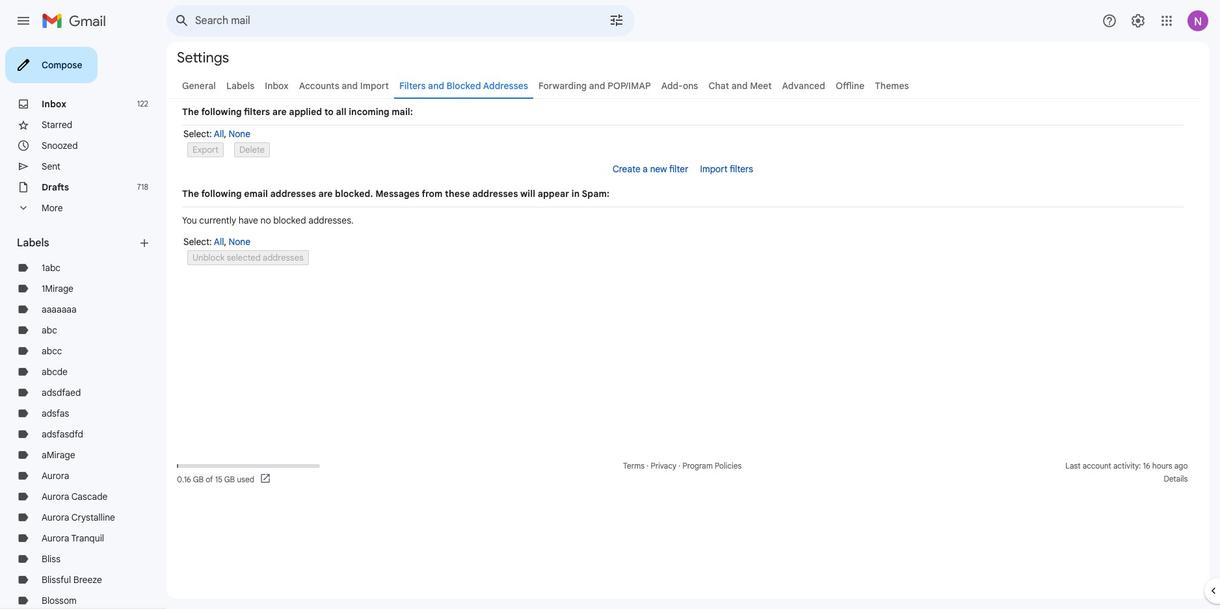 Task type: describe. For each thing, give the bounding box(es) containing it.
accounts
[[299, 80, 340, 92]]

1 horizontal spatial inbox
[[265, 80, 289, 92]]

forwarding and pop/imap
[[539, 80, 651, 92]]

filter
[[670, 163, 689, 175]]

these
[[445, 188, 470, 200]]

settings image
[[1131, 13, 1147, 29]]

select: all , none
[[184, 128, 251, 140]]

of
[[206, 475, 213, 484]]

new
[[650, 163, 667, 175]]

hours
[[1153, 461, 1173, 471]]

last account activity: 16 hours ago details
[[1066, 461, 1188, 484]]

sent link
[[42, 161, 60, 172]]

advanced search options image
[[604, 7, 630, 33]]

offline link
[[836, 80, 865, 92]]

1 vertical spatial import
[[700, 163, 728, 175]]

adsdfaed link
[[42, 387, 81, 399]]

122
[[137, 99, 148, 109]]

to
[[325, 106, 334, 118]]

, for select: all , none unblock selected addresses
[[224, 236, 226, 248]]

compose button
[[5, 47, 98, 83]]

no
[[261, 215, 271, 226]]

select: for select: all , none
[[184, 128, 212, 140]]

adsfasdfd link
[[42, 429, 83, 441]]

drafts
[[42, 182, 69, 193]]

0 horizontal spatial inbox link
[[42, 98, 66, 110]]

sent
[[42, 161, 60, 172]]

none for select: all , none
[[229, 128, 251, 140]]

ons
[[683, 80, 698, 92]]

will
[[521, 188, 536, 200]]

blissful breeze
[[42, 575, 102, 586]]

0 vertical spatial inbox link
[[265, 80, 289, 92]]

abc link
[[42, 325, 57, 336]]

15
[[215, 475, 223, 484]]

abcc
[[42, 346, 62, 357]]

tranquil
[[71, 533, 104, 545]]

blocked
[[273, 215, 306, 226]]

adsfas
[[42, 408, 69, 420]]

and for filters
[[428, 80, 444, 92]]

unblock selected addresses button
[[187, 251, 309, 265]]

a
[[643, 163, 648, 175]]

delete
[[239, 144, 265, 156]]

chat and meet
[[709, 80, 772, 92]]

inbox inside labels navigation
[[42, 98, 66, 110]]

themes link
[[875, 80, 909, 92]]

compose
[[42, 59, 82, 71]]

details link
[[1164, 474, 1188, 484]]

2 · from the left
[[679, 461, 681, 471]]

filters
[[400, 80, 426, 92]]

have
[[239, 215, 258, 226]]

all
[[336, 106, 347, 118]]

policies
[[715, 461, 742, 471]]

1 horizontal spatial filters
[[730, 163, 754, 175]]

create a new filter
[[613, 163, 689, 175]]

main menu image
[[16, 13, 31, 29]]

adsdfaed
[[42, 387, 81, 399]]

from
[[422, 188, 443, 200]]

crystalline
[[71, 512, 115, 524]]

import filters link
[[700, 163, 754, 175]]

blocked.
[[335, 188, 373, 200]]

program policies link
[[683, 461, 742, 471]]

snoozed
[[42, 140, 78, 152]]

and for forwarding
[[589, 80, 606, 92]]

general
[[182, 80, 216, 92]]

starred link
[[42, 119, 72, 131]]

aurora link
[[42, 470, 69, 482]]

forwarding
[[539, 80, 587, 92]]

add-ons link
[[662, 80, 698, 92]]

and for chat
[[732, 80, 748, 92]]

the following email addresses are blocked. messages from these addresses will appear in spam:
[[182, 188, 610, 200]]

abcc link
[[42, 346, 62, 357]]

2 all link from the top
[[214, 236, 224, 248]]

export
[[193, 144, 219, 156]]

search mail image
[[170, 9, 194, 33]]

none for select: all , none unblock selected addresses
[[229, 236, 251, 248]]

1abc
[[42, 262, 61, 274]]

footer containing terms
[[167, 460, 1200, 486]]

chat and meet link
[[709, 80, 772, 92]]

privacy
[[651, 461, 677, 471]]

cascade
[[71, 491, 108, 503]]

abcde
[[42, 366, 68, 378]]

none link for 1st "all" link from the bottom
[[229, 236, 251, 248]]

addresses up blocked
[[270, 188, 316, 200]]

general link
[[182, 80, 216, 92]]

create
[[613, 163, 641, 175]]

0 vertical spatial filters
[[244, 106, 270, 118]]

the for the following filters are applied to all incoming mail:
[[182, 106, 199, 118]]

privacy link
[[651, 461, 677, 471]]

pop/imap
[[608, 80, 651, 92]]

export button
[[187, 143, 224, 157]]

spam:
[[582, 188, 610, 200]]

amirage link
[[42, 450, 75, 461]]

details
[[1164, 474, 1188, 484]]

1abc link
[[42, 262, 61, 274]]



Task type: vqa. For each thing, say whether or not it's contained in the screenshot.
dance
no



Task type: locate. For each thing, give the bounding box(es) containing it.
import
[[360, 80, 389, 92], [700, 163, 728, 175]]

aurora down aurora link
[[42, 491, 69, 503]]

2 , from the top
[[224, 236, 226, 248]]

1 vertical spatial none link
[[229, 236, 251, 248]]

all link
[[214, 128, 224, 140], [214, 236, 224, 248]]

none link for 1st "all" link
[[229, 128, 251, 140]]

the following filters are applied to all incoming mail:
[[182, 106, 413, 118]]

0 vertical spatial are
[[272, 106, 287, 118]]

chat
[[709, 80, 730, 92]]

none
[[229, 128, 251, 140], [229, 236, 251, 248]]

1 none from the top
[[229, 128, 251, 140]]

718
[[137, 182, 148, 192]]

1 horizontal spatial gb
[[224, 475, 235, 484]]

1 vertical spatial all
[[214, 236, 224, 248]]

aurora cascade link
[[42, 491, 108, 503]]

aurora for aurora link
[[42, 470, 69, 482]]

you currently have no blocked addresses.
[[182, 215, 354, 226]]

1 horizontal spatial labels
[[226, 80, 255, 92]]

2 none link from the top
[[229, 236, 251, 248]]

advanced
[[783, 80, 826, 92]]

1 vertical spatial select:
[[184, 236, 212, 248]]

1 vertical spatial ,
[[224, 236, 226, 248]]

and up all
[[342, 80, 358, 92]]

1 aurora from the top
[[42, 470, 69, 482]]

mail:
[[392, 106, 413, 118]]

filters right filter on the right top of the page
[[730, 163, 754, 175]]

filters and blocked addresses
[[400, 80, 528, 92]]

addresses.
[[309, 215, 354, 226]]

following for filters
[[201, 106, 242, 118]]

1 vertical spatial all link
[[214, 236, 224, 248]]

following for email
[[201, 188, 242, 200]]

add-ons
[[662, 80, 698, 92]]

1 vertical spatial inbox link
[[42, 98, 66, 110]]

abcde link
[[42, 366, 68, 378]]

footer
[[167, 460, 1200, 486]]

labels link
[[226, 80, 255, 92]]

inbox up starred on the left top of page
[[42, 98, 66, 110]]

1 vertical spatial the
[[182, 188, 199, 200]]

gb left of
[[193, 475, 204, 484]]

0 horizontal spatial inbox
[[42, 98, 66, 110]]

unblock
[[193, 252, 225, 264]]

accounts and import
[[299, 80, 389, 92]]

2 gb from the left
[[224, 475, 235, 484]]

1 , from the top
[[224, 128, 226, 140]]

0 vertical spatial none
[[229, 128, 251, 140]]

2 the from the top
[[182, 188, 199, 200]]

select: up unblock
[[184, 236, 212, 248]]

0 vertical spatial all link
[[214, 128, 224, 140]]

addresses inside select: all , none unblock selected addresses
[[263, 252, 304, 264]]

the up the 'you'
[[182, 188, 199, 200]]

1 vertical spatial labels
[[17, 237, 49, 250]]

1 all link from the top
[[214, 128, 224, 140]]

and right chat
[[732, 80, 748, 92]]

bliss link
[[42, 554, 60, 565]]

addresses
[[483, 80, 528, 92]]

0 horizontal spatial labels
[[17, 237, 49, 250]]

1 · from the left
[[647, 461, 649, 471]]

2 aurora from the top
[[42, 491, 69, 503]]

1mirage link
[[42, 283, 74, 295]]

all inside select: all , none unblock selected addresses
[[214, 236, 224, 248]]

are up "addresses."
[[318, 188, 333, 200]]

3 aurora from the top
[[42, 512, 69, 524]]

0 vertical spatial import
[[360, 80, 389, 92]]

selected
[[227, 252, 261, 264]]

blossom
[[42, 595, 77, 607]]

all up unblock
[[214, 236, 224, 248]]

delete button
[[234, 143, 270, 157]]

following up select: all , none
[[201, 106, 242, 118]]

in
[[572, 188, 580, 200]]

4 aurora from the top
[[42, 533, 69, 545]]

addresses down blocked
[[263, 252, 304, 264]]

inbox link up starred on the left top of page
[[42, 98, 66, 110]]

0 vertical spatial select:
[[184, 128, 212, 140]]

None search field
[[167, 5, 635, 36]]

aurora
[[42, 470, 69, 482], [42, 491, 69, 503], [42, 512, 69, 524], [42, 533, 69, 545]]

1 gb from the left
[[193, 475, 204, 484]]

all link up unblock
[[214, 236, 224, 248]]

filters down labels link
[[244, 106, 270, 118]]

1 vertical spatial following
[[201, 188, 242, 200]]

labels heading
[[17, 237, 138, 250]]

1 vertical spatial inbox
[[42, 98, 66, 110]]

inbox link
[[265, 80, 289, 92], [42, 98, 66, 110]]

2 none from the top
[[229, 236, 251, 248]]

2 and from the left
[[428, 80, 444, 92]]

labels for labels 'heading'
[[17, 237, 49, 250]]

aurora down amirage link
[[42, 470, 69, 482]]

none link up selected
[[229, 236, 251, 248]]

1 horizontal spatial ·
[[679, 461, 681, 471]]

labels right general link
[[226, 80, 255, 92]]

addresses left the will
[[473, 188, 518, 200]]

bliss
[[42, 554, 60, 565]]

0 horizontal spatial filters
[[244, 106, 270, 118]]

0 vertical spatial ,
[[224, 128, 226, 140]]

3 and from the left
[[589, 80, 606, 92]]

labels navigation
[[0, 42, 167, 610]]

select: for select: all , none unblock selected addresses
[[184, 236, 212, 248]]

import filters
[[700, 163, 754, 175]]

aurora for aurora cascade
[[42, 491, 69, 503]]

,
[[224, 128, 226, 140], [224, 236, 226, 248]]

aurora for aurora tranquil
[[42, 533, 69, 545]]

1 and from the left
[[342, 80, 358, 92]]

blissful breeze link
[[42, 575, 102, 586]]

inbox link up the following filters are applied to all incoming mail:
[[265, 80, 289, 92]]

blocked
[[447, 80, 481, 92]]

adsfasdfd
[[42, 429, 83, 441]]

aaaaaaa link
[[42, 304, 77, 316]]

following
[[201, 106, 242, 118], [201, 188, 242, 200]]

0 horizontal spatial import
[[360, 80, 389, 92]]

the for the following email addresses are blocked. messages from these addresses will appear in spam:
[[182, 188, 199, 200]]

select: inside select: all , none unblock selected addresses
[[184, 236, 212, 248]]

following up currently
[[201, 188, 242, 200]]

aaaaaaa
[[42, 304, 77, 316]]

1 select: from the top
[[184, 128, 212, 140]]

currently
[[199, 215, 236, 226]]

ago
[[1175, 461, 1188, 471]]

incoming
[[349, 106, 390, 118]]

and for accounts
[[342, 80, 358, 92]]

1 horizontal spatial are
[[318, 188, 333, 200]]

all up 'export' button
[[214, 128, 224, 140]]

·
[[647, 461, 649, 471], [679, 461, 681, 471]]

drafts link
[[42, 182, 69, 193]]

account
[[1083, 461, 1112, 471]]

1 all from the top
[[214, 128, 224, 140]]

last
[[1066, 461, 1081, 471]]

0 vertical spatial all
[[214, 128, 224, 140]]

support image
[[1102, 13, 1118, 29]]

are left applied
[[272, 106, 287, 118]]

select: up export
[[184, 128, 212, 140]]

0 vertical spatial the
[[182, 106, 199, 118]]

terms link
[[623, 461, 645, 471]]

select: all , none unblock selected addresses
[[184, 236, 304, 264]]

and left pop/imap
[[589, 80, 606, 92]]

program
[[683, 461, 713, 471]]

import up the incoming
[[360, 80, 389, 92]]

2 all from the top
[[214, 236, 224, 248]]

adsfas link
[[42, 408, 69, 420]]

abc
[[42, 325, 57, 336]]

follow link to manage storage image
[[260, 473, 273, 486]]

0 vertical spatial none link
[[229, 128, 251, 140]]

filters and blocked addresses link
[[400, 80, 528, 92]]

1 vertical spatial are
[[318, 188, 333, 200]]

aurora tranquil
[[42, 533, 104, 545]]

applied
[[289, 106, 322, 118]]

0 vertical spatial labels
[[226, 80, 255, 92]]

none up delete
[[229, 128, 251, 140]]

messages
[[376, 188, 420, 200]]

accounts and import link
[[299, 80, 389, 92]]

more button
[[0, 198, 156, 219]]

blissful
[[42, 575, 71, 586]]

labels for labels link
[[226, 80, 255, 92]]

1 horizontal spatial import
[[700, 163, 728, 175]]

none up selected
[[229, 236, 251, 248]]

all for select: all , none
[[214, 128, 224, 140]]

aurora crystalline link
[[42, 512, 115, 524]]

none link up delete
[[229, 128, 251, 140]]

email
[[244, 188, 268, 200]]

0 horizontal spatial gb
[[193, 475, 204, 484]]

1 vertical spatial none
[[229, 236, 251, 248]]

2 select: from the top
[[184, 236, 212, 248]]

themes
[[875, 80, 909, 92]]

1 none link from the top
[[229, 128, 251, 140]]

Search mail text field
[[195, 14, 573, 27]]

breeze
[[73, 575, 102, 586]]

1mirage
[[42, 283, 74, 295]]

0 vertical spatial following
[[201, 106, 242, 118]]

· right "privacy"
[[679, 461, 681, 471]]

the down the general
[[182, 106, 199, 118]]

aurora up the aurora tranquil link
[[42, 512, 69, 524]]

16
[[1144, 461, 1151, 471]]

import right filter on the right top of the page
[[700, 163, 728, 175]]

, inside select: all , none unblock selected addresses
[[224, 236, 226, 248]]

labels up the 1abc link
[[17, 237, 49, 250]]

advanced link
[[783, 80, 826, 92]]

· right 'terms' link
[[647, 461, 649, 471]]

0 horizontal spatial are
[[272, 106, 287, 118]]

1 the from the top
[[182, 106, 199, 118]]

1 following from the top
[[201, 106, 242, 118]]

0 vertical spatial inbox
[[265, 80, 289, 92]]

0 horizontal spatial ·
[[647, 461, 649, 471]]

terms · privacy · program policies
[[623, 461, 742, 471]]

2 following from the top
[[201, 188, 242, 200]]

add-
[[662, 80, 683, 92]]

4 and from the left
[[732, 80, 748, 92]]

, for select: all , none
[[224, 128, 226, 140]]

used
[[237, 475, 254, 484]]

forwarding and pop/imap link
[[539, 80, 651, 92]]

labels inside navigation
[[17, 237, 49, 250]]

gmail image
[[42, 8, 113, 34]]

and right filters
[[428, 80, 444, 92]]

blossom link
[[42, 595, 77, 607]]

inbox up the following filters are applied to all incoming mail:
[[265, 80, 289, 92]]

gb right 15
[[224, 475, 235, 484]]

labels
[[226, 80, 255, 92], [17, 237, 49, 250]]

all for select: all , none unblock selected addresses
[[214, 236, 224, 248]]

none inside select: all , none unblock selected addresses
[[229, 236, 251, 248]]

1 vertical spatial filters
[[730, 163, 754, 175]]

aurora for aurora crystalline
[[42, 512, 69, 524]]

aurora up the bliss
[[42, 533, 69, 545]]

snoozed link
[[42, 140, 78, 152]]

all link up 'export' button
[[214, 128, 224, 140]]

1 horizontal spatial inbox link
[[265, 80, 289, 92]]



